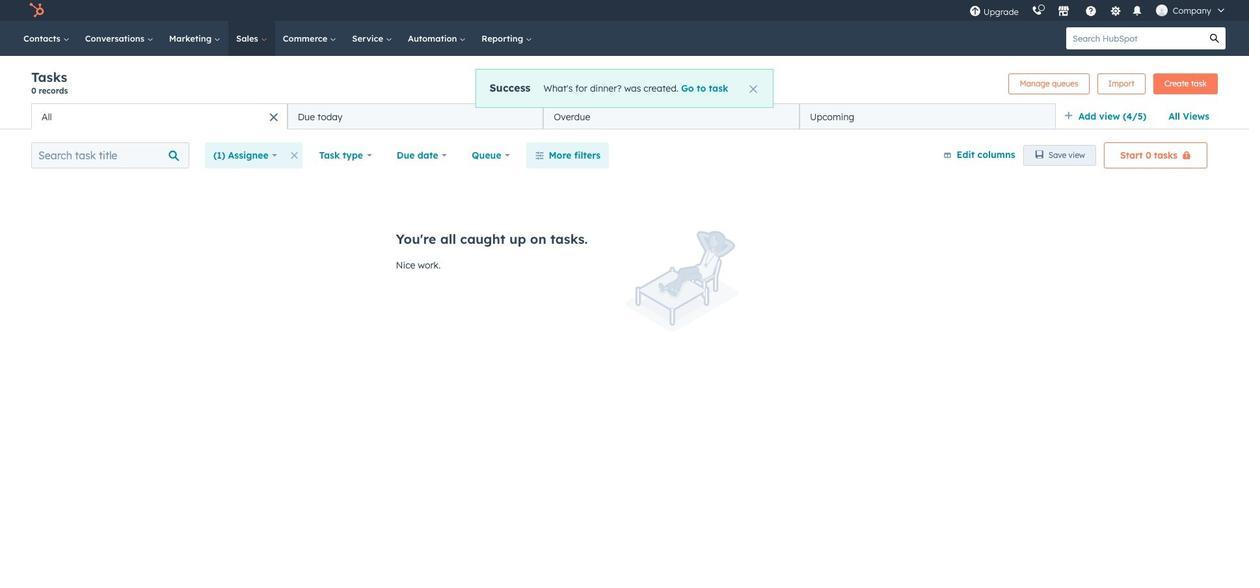 Task type: vqa. For each thing, say whether or not it's contained in the screenshot.
Marketplaces icon
yes



Task type: describe. For each thing, give the bounding box(es) containing it.
jacob simon image
[[1156, 5, 1168, 16]]

Search HubSpot search field
[[1067, 27, 1204, 49]]



Task type: locate. For each thing, give the bounding box(es) containing it.
Search task title search field
[[31, 143, 189, 169]]

marketplaces image
[[1058, 6, 1070, 18]]

menu
[[963, 0, 1234, 21]]

tab list
[[31, 103, 1056, 129]]

alert
[[476, 69, 773, 108]]

banner
[[31, 69, 1218, 103]]

close image
[[749, 85, 757, 93]]



